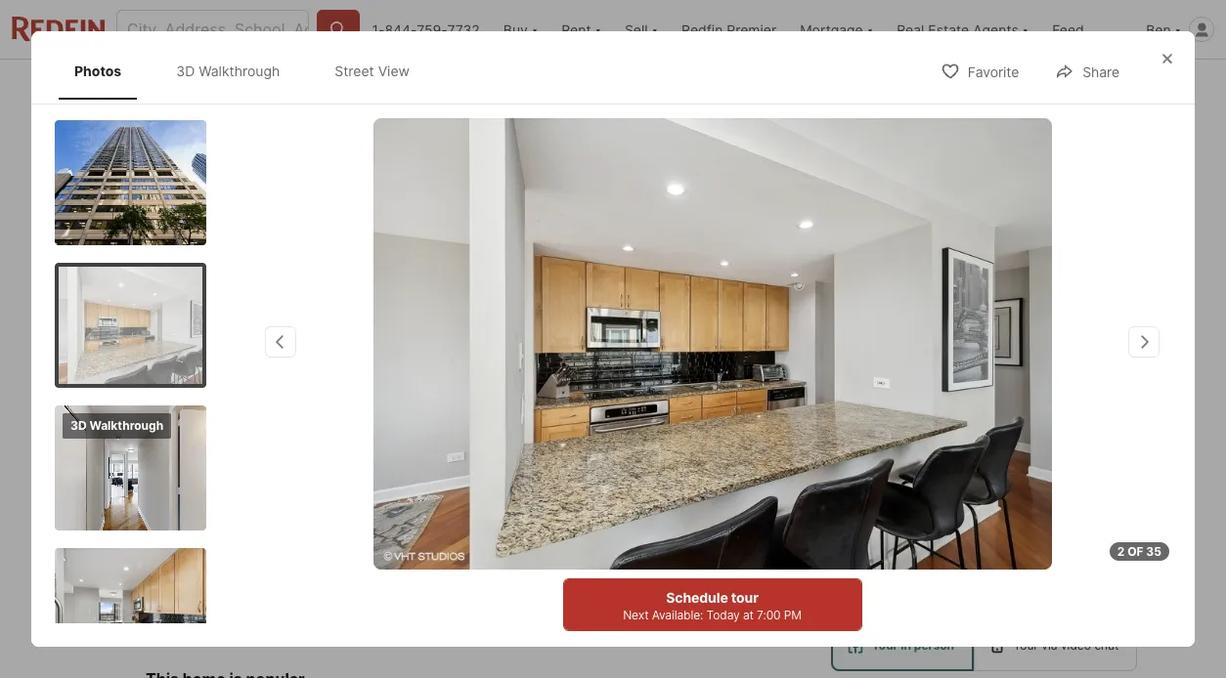 Task type: vqa. For each thing, say whether or not it's contained in the screenshot.
bottommost the homes
no



Task type: describe. For each thing, give the bounding box(es) containing it.
open sat, 1:30pm to 3:30pm
[[112, 136, 287, 151]]

overview
[[240, 79, 304, 95]]

property details tab
[[326, 64, 473, 111]]

video
[[1061, 639, 1092, 653]]

next image
[[1114, 540, 1145, 571]]

search link
[[111, 75, 197, 99]]

favorite button
[[924, 51, 1036, 91]]

for
[[107, 479, 134, 496]]

available:
[[652, 608, 704, 623]]

get
[[192, 593, 216, 609]]

street view tab
[[319, 47, 425, 95]]

tour in person
[[872, 639, 955, 653]]

sat,
[[148, 136, 174, 151]]

of
[[1128, 545, 1144, 560]]

street view inside tab
[[335, 63, 410, 79]]

st
[[177, 516, 194, 535]]

34
[[1038, 410, 1056, 427]]

1:30pm
[[176, 136, 220, 151]]

street view inside button
[[324, 410, 401, 427]]

home
[[965, 477, 1027, 505]]

walkthrough for the 3d walkthrough button
[[171, 410, 256, 427]]

7732
[[447, 21, 480, 38]]

27
[[967, 538, 1002, 572]]

tour for go
[[868, 477, 913, 505]]

pre-
[[219, 593, 247, 609]]

next
[[623, 608, 649, 623]]

3d walkthrough tab
[[161, 47, 296, 95]]

tour via video chat option
[[974, 621, 1138, 672]]

open sat, 1:30pm to 3:30pm link
[[89, 114, 824, 458]]

1 tab from the left
[[473, 64, 629, 111]]

chat
[[1095, 639, 1119, 653]]

City, Address, School, Agent, ZIP search field
[[116, 10, 310, 49]]

3d walkthrough button
[[105, 399, 273, 438]]

submit search image
[[329, 20, 349, 39]]

1 horizontal spatial 2
[[442, 561, 456, 588]]

2 tab from the left
[[629, 64, 723, 111]]

34 photos
[[1038, 410, 1105, 427]]

sq
[[535, 591, 555, 610]]

/mo
[[163, 593, 188, 609]]

out
[[993, 78, 1016, 94]]

property details
[[348, 79, 451, 95]]

$480,000
[[89, 561, 201, 588]]

search
[[150, 79, 197, 95]]

redfin premier
[[682, 21, 777, 38]]

share button down feed button
[[1040, 65, 1138, 105]]

photos
[[1059, 410, 1105, 427]]

tour for tour via video chat
[[1014, 639, 1039, 653]]

friday
[[964, 521, 1005, 536]]

go
[[831, 477, 862, 505]]

$480,000 est. $5,036 /mo get pre-approved
[[89, 561, 311, 609]]

759-
[[417, 21, 447, 38]]

1,250
[[535, 561, 596, 588]]

est.
[[89, 593, 113, 609]]

1-844-759-7732
[[372, 21, 480, 38]]

active link
[[186, 479, 234, 496]]

walkthrough for tab list containing photos
[[199, 63, 280, 79]]



Task type: locate. For each thing, give the bounding box(es) containing it.
street
[[335, 63, 374, 79], [324, 410, 365, 427]]

share button
[[1039, 51, 1137, 91], [1040, 65, 1138, 105]]

to
[[222, 136, 239, 151]]

1 horizontal spatial oct
[[972, 574, 997, 589]]

view inside tab
[[378, 63, 410, 79]]

3d walkthrough up 'for'
[[70, 418, 164, 433]]

tab list
[[55, 43, 445, 99], [89, 60, 739, 111]]

oct for 26
[[875, 574, 900, 589]]

dialog containing photos
[[31, 31, 1195, 679]]

30 e huron st #5007 image
[[373, 118, 1052, 571]]

thursday
[[856, 521, 919, 536]]

street inside button
[[324, 410, 365, 427]]

1 vertical spatial tour
[[732, 590, 759, 606]]

3d
[[176, 63, 195, 79], [149, 410, 167, 427], [70, 418, 87, 433]]

view inside button
[[368, 410, 401, 427]]

feed
[[1053, 21, 1085, 38]]

via
[[1042, 639, 1058, 653]]

0 vertical spatial street view
[[335, 63, 410, 79]]

tab
[[473, 64, 629, 111], [629, 64, 723, 111]]

walkthrough down city, address, school, agent, zip search box
[[199, 63, 280, 79]]

walkthrough inside button
[[171, 410, 256, 427]]

tour inside schedule tour next available: today at 7:00 pm
[[732, 590, 759, 606]]

tour
[[872, 639, 899, 653], [1014, 639, 1039, 653]]

0 vertical spatial view
[[378, 63, 410, 79]]

person
[[914, 639, 955, 653]]

26
[[869, 538, 906, 572]]

34 photos button
[[994, 399, 1122, 438]]

None button
[[843, 509, 932, 602], [940, 510, 1029, 601], [843, 509, 932, 602], [940, 510, 1029, 601]]

share button down feed
[[1039, 51, 1137, 91]]

tab list containing search
[[89, 60, 739, 111]]

oct inside friday 27 oct
[[972, 574, 997, 589]]

-
[[175, 479, 182, 496]]

tour left via
[[1014, 639, 1039, 653]]

35
[[1147, 545, 1162, 560]]

walkthrough inside 'tab'
[[199, 63, 280, 79]]

7:00
[[757, 608, 781, 623]]

3d walkthrough inside 'tab'
[[176, 63, 280, 79]]

thursday 26 oct
[[856, 521, 919, 589]]

3d inside button
[[149, 410, 167, 427]]

2 tour from the left
[[1014, 639, 1039, 653]]

0 horizontal spatial tour
[[872, 639, 899, 653]]

2 horizontal spatial 2
[[1118, 545, 1125, 560]]

photos
[[74, 63, 122, 79]]

tour for schedule
[[732, 590, 759, 606]]

844-
[[385, 21, 417, 38]]

tab list containing photos
[[55, 43, 445, 99]]

0 horizontal spatial tour
[[732, 590, 759, 606]]

1 vertical spatial view
[[368, 410, 401, 427]]

get pre-approved link
[[192, 593, 311, 609]]

3d walkthrough up active link
[[149, 410, 256, 427]]

approved
[[247, 593, 311, 609]]

share
[[1083, 64, 1120, 80], [1084, 78, 1121, 94]]

premier
[[727, 21, 777, 38]]

today
[[707, 608, 740, 623]]

oct for 27
[[972, 574, 997, 589]]

tour for tour in person
[[872, 639, 899, 653]]

oct inside thursday 26 oct
[[875, 574, 900, 589]]

redfin
[[682, 21, 723, 38]]

details
[[408, 79, 451, 95]]

huron
[[127, 516, 174, 535]]

x-out button
[[935, 65, 1032, 105]]

list box containing tour in person
[[831, 621, 1138, 672]]

3d walkthrough for the 3d walkthrough button
[[149, 410, 256, 427]]

2 horizontal spatial 3d
[[176, 63, 195, 79]]

0 horizontal spatial 3d
[[70, 418, 87, 433]]

image image
[[55, 120, 206, 245], [59, 267, 202, 384], [55, 405, 206, 531], [55, 548, 206, 673]]

1-844-759-7732 link
[[372, 21, 480, 38]]

#5007
[[197, 516, 246, 535]]

oct
[[875, 574, 900, 589], [972, 574, 997, 589]]

3d walkthrough
[[176, 63, 280, 79], [149, 410, 256, 427], [70, 418, 164, 433]]

saturday
[[1051, 521, 1112, 536]]

3d walkthrough for tab list containing photos
[[176, 63, 280, 79]]

2 oct from the left
[[972, 574, 997, 589]]

oct down 26
[[875, 574, 900, 589]]

Saturday button
[[1037, 510, 1126, 601]]

tour left in
[[872, 639, 899, 653]]

e
[[114, 516, 123, 535]]

street view
[[335, 63, 410, 79], [324, 410, 401, 427]]

3d inside 'tab'
[[176, 63, 195, 79]]

1 horizontal spatial tour
[[868, 477, 913, 505]]

1 horizontal spatial 3d
[[149, 410, 167, 427]]

in
[[901, 639, 912, 653]]

x-out
[[979, 78, 1016, 94]]

walkthrough up active link
[[171, 410, 256, 427]]

list box
[[831, 621, 1138, 672]]

tour inside tour in person option
[[872, 639, 899, 653]]

sale
[[138, 479, 172, 496]]

redfin premier button
[[670, 0, 789, 59]]

1 vertical spatial street
[[324, 410, 365, 427]]

3d walkthrough down city, address, school, agent, zip search box
[[176, 63, 280, 79]]

tour in person option
[[831, 621, 974, 672]]

schedule
[[666, 590, 728, 606]]

tour up at at right
[[732, 590, 759, 606]]

tour up thursday
[[868, 477, 913, 505]]

tour
[[868, 477, 913, 505], [732, 590, 759, 606]]

favorite
[[968, 64, 1020, 80]]

open
[[112, 136, 145, 151]]

1,250 sq ft
[[535, 561, 596, 610]]

dialog
[[31, 31, 1195, 679]]

street view button
[[280, 399, 418, 438]]

3:30pm
[[242, 136, 287, 151]]

tour via video chat
[[1014, 639, 1119, 653]]

for sale - active
[[107, 479, 234, 496]]

1 horizontal spatial tour
[[1014, 639, 1039, 653]]

this
[[918, 477, 960, 505]]

feed button
[[1041, 0, 1135, 59]]

2 of 35
[[1118, 545, 1162, 560]]

1 tour from the left
[[872, 639, 899, 653]]

tour inside tour via video chat option
[[1014, 639, 1039, 653]]

map entry image
[[671, 477, 801, 607]]

photos tab
[[59, 47, 137, 95]]

street inside tab
[[335, 63, 374, 79]]

3d walkthrough inside button
[[149, 410, 256, 427]]

pm
[[784, 608, 802, 623]]

$5,036
[[117, 593, 163, 609]]

1 vertical spatial street view
[[324, 410, 401, 427]]

oct down 27
[[972, 574, 997, 589]]

walkthrough up 'for'
[[89, 418, 164, 433]]

at
[[743, 608, 754, 623]]

x-
[[979, 78, 993, 94]]

property
[[348, 79, 404, 95]]

ft
[[559, 591, 574, 610]]

30 e huron st #5007, chicago, il 60611 image
[[89, 114, 824, 454], [831, 114, 1138, 280], [831, 288, 1138, 454]]

30
[[89, 516, 110, 535]]

0 horizontal spatial oct
[[875, 574, 900, 589]]

view
[[378, 63, 410, 79], [368, 410, 401, 427]]

0 horizontal spatial 2
[[358, 561, 372, 588]]

schedule tour next available: today at 7:00 pm
[[623, 590, 802, 623]]

0 vertical spatial street
[[335, 63, 374, 79]]

overview tab
[[219, 64, 326, 111]]

friday 27 oct
[[964, 521, 1005, 589]]

go tour this home
[[831, 477, 1027, 505]]

walkthrough
[[199, 63, 280, 79], [171, 410, 256, 427], [89, 418, 164, 433]]

1 oct from the left
[[875, 574, 900, 589]]

30 e huron st #5007
[[89, 516, 246, 535]]

1-
[[372, 21, 385, 38]]

0 vertical spatial tour
[[868, 477, 913, 505]]

60611
[[342, 516, 386, 535]]

active
[[186, 479, 234, 496]]



